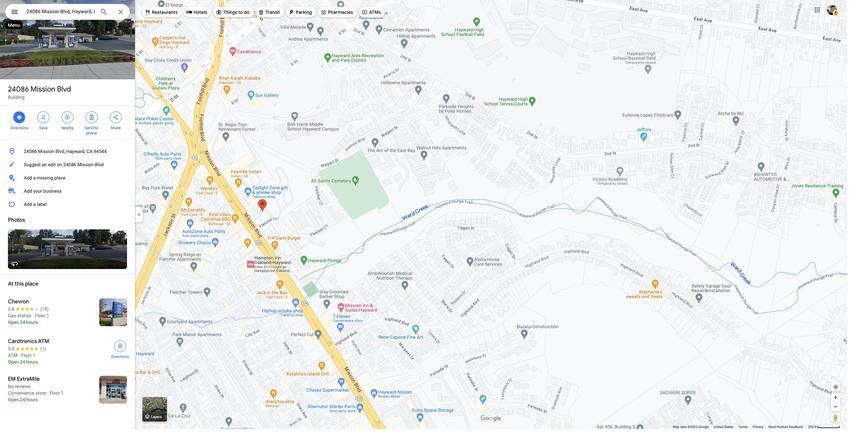 Task type: describe. For each thing, give the bounding box(es) containing it.
footer inside google maps element
[[674, 426, 809, 430]]

send to phone
[[85, 126, 98, 136]]

 atms
[[362, 9, 381, 16]]

show your location image
[[834, 385, 840, 391]]

cardtronics
[[8, 339, 37, 345]]

send for send to phone
[[85, 126, 94, 131]]

suggest
[[24, 162, 41, 168]]

convenience
[[8, 391, 34, 397]]

©2023
[[688, 426, 698, 430]]

an
[[42, 162, 47, 168]]

restaurants
[[152, 9, 178, 15]]

24 inside gas station · floor 1 open 24 hours
[[20, 320, 25, 326]]

save
[[39, 126, 48, 131]]

 hotels
[[186, 9, 207, 16]]

24086 mission blvd, hayward, ca 94544 button
[[0, 145, 135, 158]]

 things to do
[[216, 9, 250, 16]]

add a label button
[[0, 198, 135, 211]]

3.8
[[8, 307, 14, 312]]

atm inside atm · floor 1 open 24 hours
[[8, 353, 17, 359]]

share
[[111, 126, 121, 131]]

em
[[8, 377, 16, 383]]

mission for blvd
[[31, 85, 55, 94]]

suggest an edit on 24086 mission blvd button
[[0, 158, 135, 172]]

phone
[[86, 131, 97, 136]]

atms
[[369, 9, 381, 15]]

a for missing
[[33, 176, 36, 181]]

atm · floor 1 open 24 hours
[[8, 353, 38, 365]]

send product feedback button
[[769, 426, 804, 430]]

floor inside atm · floor 1 open 24 hours
[[21, 353, 32, 359]]

gas station · floor 1 open 24 hours
[[8, 314, 49, 326]]

extramile
[[17, 377, 40, 383]]

add for add a label
[[24, 202, 32, 207]]

google
[[699, 426, 710, 430]]

collapse side panel image
[[135, 211, 143, 219]]

zoom out image
[[834, 405, 839, 410]]

200 ft button
[[809, 426, 841, 430]]

add a label
[[24, 202, 47, 207]]

nearby
[[61, 126, 74, 131]]


[[11, 7, 19, 17]]

1 vertical spatial place
[[25, 281, 38, 288]]

 pharmacies
[[321, 9, 353, 16]]

(1)
[[40, 347, 46, 352]]

1 horizontal spatial atm
[[38, 339, 49, 345]]

 button
[[5, 4, 24, 21]]

hotels
[[194, 9, 207, 15]]


[[145, 9, 151, 16]]

reviews
[[15, 385, 31, 390]]

do
[[244, 9, 250, 15]]

no
[[8, 385, 14, 390]]

map
[[674, 426, 680, 430]]

hours inside the em extramile no reviews convenience store · floor 1 open 24 hours
[[26, 398, 38, 403]]

24086 Mission Blvd, Hayward, CA 94544 field
[[5, 4, 130, 20]]

zoom in image
[[834, 396, 839, 401]]

94544
[[94, 149, 107, 154]]

5.0 stars 1 reviews image
[[8, 346, 46, 353]]

blvd inside button
[[95, 162, 104, 168]]


[[16, 114, 22, 121]]

hours inside gas station · floor 1 open 24 hours
[[26, 320, 38, 326]]

hours inside atm · floor 1 open 24 hours
[[26, 360, 38, 365]]

add a missing place button
[[0, 172, 135, 185]]

actions for 24086 mission blvd region
[[0, 106, 135, 139]]

1 inside gas station · floor 1 open 24 hours
[[47, 314, 49, 319]]

24 inside the em extramile no reviews convenience store · floor 1 open 24 hours
[[20, 398, 25, 403]]


[[186, 9, 192, 16]]

layers
[[151, 416, 162, 420]]

on
[[57, 162, 62, 168]]

united states
[[715, 426, 734, 430]]

1 inside atm · floor 1 open 24 hours
[[33, 353, 35, 359]]

directions button
[[107, 339, 133, 360]]

a for label
[[33, 202, 36, 207]]

add a missing place
[[24, 176, 65, 181]]

mission for blvd,
[[38, 149, 54, 154]]

hayward,
[[66, 149, 85, 154]]

privacy button
[[754, 426, 764, 430]]



Task type: locate. For each thing, give the bounding box(es) containing it.
1 horizontal spatial 1
[[47, 314, 49, 319]]

transit
[[266, 9, 280, 15]]

place inside add a missing place button
[[54, 176, 65, 181]]

24 down convenience
[[20, 398, 25, 403]]

0 horizontal spatial send
[[85, 126, 94, 131]]

 parking
[[289, 9, 312, 16]]

24086 for blvd
[[8, 85, 29, 94]]

1 horizontal spatial to
[[239, 9, 243, 15]]

add left label
[[24, 202, 32, 207]]


[[362, 9, 368, 16]]

· down 5.0 stars 1 reviews image
[[19, 353, 20, 359]]

blvd up 
[[57, 85, 71, 94]]

· right store
[[47, 391, 48, 397]]

0 horizontal spatial floor
[[21, 353, 32, 359]]

1 horizontal spatial place
[[54, 176, 65, 181]]

0 horizontal spatial 1
[[33, 353, 35, 359]]

floor inside gas station · floor 1 open 24 hours
[[35, 314, 46, 319]]

a inside add a missing place button
[[33, 176, 36, 181]]

footer containing map data ©2023 google
[[674, 426, 809, 430]]

directions
[[10, 126, 28, 131], [111, 355, 129, 360]]

0 vertical spatial 1
[[47, 314, 49, 319]]

parking
[[296, 9, 312, 15]]

3 open from the top
[[8, 398, 19, 403]]

send product feedback
[[769, 426, 804, 430]]

chevron
[[8, 299, 29, 306]]

1 down (19)
[[47, 314, 49, 319]]

2 a from the top
[[33, 202, 36, 207]]

0 vertical spatial to
[[239, 9, 243, 15]]

atm up '(1)'
[[38, 339, 49, 345]]


[[40, 114, 46, 121]]

add for add a missing place
[[24, 176, 32, 181]]

open down gas at the left bottom
[[8, 320, 19, 326]]

open inside the em extramile no reviews convenience store · floor 1 open 24 hours
[[8, 398, 19, 403]]

floor right store
[[50, 391, 60, 397]]

1 vertical spatial blvd
[[95, 162, 104, 168]]

1 horizontal spatial blvd
[[95, 162, 104, 168]]

1 horizontal spatial send
[[769, 426, 777, 430]]

24 down 5.0 stars 1 reviews image
[[20, 360, 25, 365]]

hours
[[26, 320, 38, 326], [26, 360, 38, 365], [26, 398, 38, 403]]

24086 right on
[[63, 162, 76, 168]]

directions down 
[[10, 126, 28, 131]]

a left label
[[33, 202, 36, 207]]

0 horizontal spatial place
[[25, 281, 38, 288]]

directions inside button
[[111, 355, 129, 360]]

mission up an
[[38, 149, 54, 154]]

 restaurants
[[145, 9, 178, 16]]

24086 for blvd,
[[24, 149, 37, 154]]

floor inside the em extramile no reviews convenience store · floor 1 open 24 hours
[[50, 391, 60, 397]]

privacy
[[754, 426, 764, 430]]

 search field
[[5, 4, 130, 21]]

google maps element
[[0, 0, 848, 430]]

pharmacies
[[328, 9, 353, 15]]


[[113, 114, 119, 121]]

2 add from the top
[[24, 189, 32, 194]]

open down 5.0
[[8, 360, 19, 365]]

none field inside 24086 mission blvd, hayward, ca 94544 field
[[26, 8, 95, 16]]

1 vertical spatial ·
[[19, 353, 20, 359]]

missing
[[37, 176, 53, 181]]

0 vertical spatial open
[[8, 320, 19, 326]]

floor down (19)
[[35, 314, 46, 319]]

united states button
[[715, 426, 734, 430]]


[[89, 114, 95, 121]]

1 vertical spatial directions
[[111, 355, 129, 360]]

em extramile no reviews convenience store · floor 1 open 24 hours
[[8, 377, 64, 403]]

3 add from the top
[[24, 202, 32, 207]]

a
[[33, 176, 36, 181], [33, 202, 36, 207]]

open
[[8, 320, 19, 326], [8, 360, 19, 365], [8, 398, 19, 403]]

1 vertical spatial 24086
[[24, 149, 37, 154]]

(19)
[[40, 307, 49, 312]]

24086 inside 24086 mission blvd building
[[8, 85, 29, 94]]

hours down station
[[26, 320, 38, 326]]

add left the your
[[24, 189, 32, 194]]

atm down 5.0
[[8, 353, 17, 359]]

1 vertical spatial 1
[[33, 353, 35, 359]]

0 vertical spatial 24
[[20, 320, 25, 326]]

show street view coverage image
[[832, 413, 841, 423]]

hours down store
[[26, 398, 38, 403]]

add your business link
[[0, 185, 135, 198]]

building
[[8, 95, 25, 100]]

·
[[33, 314, 34, 319], [19, 353, 20, 359], [47, 391, 48, 397]]


[[216, 9, 222, 16]]

2 horizontal spatial 1
[[61, 391, 64, 397]]

feedback
[[790, 426, 804, 430]]

2 vertical spatial mission
[[77, 162, 94, 168]]

atm
[[38, 339, 49, 345], [8, 353, 17, 359]]

200 ft
[[809, 426, 818, 430]]

0 vertical spatial add
[[24, 176, 32, 181]]

add down suggest
[[24, 176, 32, 181]]

place
[[54, 176, 65, 181], [25, 281, 38, 288]]

map data ©2023 google
[[674, 426, 710, 430]]

ca
[[87, 149, 93, 154]]

terms
[[739, 426, 749, 430]]

terms button
[[739, 426, 749, 430]]

1 add from the top
[[24, 176, 32, 181]]

2 horizontal spatial floor
[[50, 391, 60, 397]]

1 down 5.0 stars 1 reviews image
[[33, 353, 35, 359]]

edit
[[48, 162, 56, 168]]

states
[[725, 426, 734, 430]]

to left do
[[239, 9, 243, 15]]

send up phone
[[85, 126, 94, 131]]

add your business
[[24, 189, 62, 194]]

2 vertical spatial add
[[24, 202, 32, 207]]

5.0
[[8, 347, 14, 352]]

1 hours from the top
[[26, 320, 38, 326]]

2 horizontal spatial ·
[[47, 391, 48, 397]]

cardtronics atm
[[8, 339, 49, 345]]

0 vertical spatial a
[[33, 176, 36, 181]]

to
[[239, 9, 243, 15], [95, 126, 98, 131]]

2 open from the top
[[8, 360, 19, 365]]


[[289, 9, 295, 16]]

1 vertical spatial open
[[8, 360, 19, 365]]

0 vertical spatial place
[[54, 176, 65, 181]]

directions down directions "icon"
[[111, 355, 129, 360]]

a inside add a label button
[[33, 202, 36, 207]]

1 vertical spatial atm
[[8, 353, 17, 359]]

200
[[809, 426, 815, 430]]

blvd inside 24086 mission blvd building
[[57, 85, 71, 94]]

1 vertical spatial 24
[[20, 360, 25, 365]]

label
[[37, 202, 47, 207]]

mission down ca
[[77, 162, 94, 168]]

to up phone
[[95, 126, 98, 131]]

1 vertical spatial to
[[95, 126, 98, 131]]

product
[[777, 426, 789, 430]]

send inside send to phone
[[85, 126, 94, 131]]

2 vertical spatial 24086
[[63, 162, 76, 168]]

· down 3.8 stars 19 reviews image
[[33, 314, 34, 319]]

station
[[17, 314, 31, 319]]

24086 up suggest
[[24, 149, 37, 154]]

united
[[715, 426, 724, 430]]

1 vertical spatial a
[[33, 202, 36, 207]]

· inside atm · floor 1 open 24 hours
[[19, 353, 20, 359]]

to inside send to phone
[[95, 126, 98, 131]]

24
[[20, 320, 25, 326], [20, 360, 25, 365], [20, 398, 25, 403]]

2 vertical spatial hours
[[26, 398, 38, 403]]

1 horizontal spatial floor
[[35, 314, 46, 319]]

mission inside 24086 mission blvd building
[[31, 85, 55, 94]]

blvd down 94544
[[95, 162, 104, 168]]

0 vertical spatial ·
[[33, 314, 34, 319]]

hours down 5.0 stars 1 reviews image
[[26, 360, 38, 365]]

0 vertical spatial floor
[[35, 314, 46, 319]]

gas
[[8, 314, 16, 319]]

1 vertical spatial hours
[[26, 360, 38, 365]]

24086 up the building
[[8, 85, 29, 94]]

2 24 from the top
[[20, 360, 25, 365]]


[[258, 9, 264, 16]]

1 vertical spatial send
[[769, 426, 777, 430]]


[[65, 114, 71, 121]]

open inside atm · floor 1 open 24 hours
[[8, 360, 19, 365]]

2 vertical spatial open
[[8, 398, 19, 403]]

blvd,
[[55, 149, 65, 154]]

2 vertical spatial ·
[[47, 391, 48, 397]]

a left missing
[[33, 176, 36, 181]]

directions image
[[117, 344, 123, 350]]

1 open from the top
[[8, 320, 19, 326]]

3 hours from the top
[[26, 398, 38, 403]]

2 vertical spatial floor
[[50, 391, 60, 397]]

ft
[[815, 426, 818, 430]]

this
[[15, 281, 24, 288]]

place down on
[[54, 176, 65, 181]]

2 vertical spatial 24
[[20, 398, 25, 403]]

footer
[[674, 426, 809, 430]]

at
[[8, 281, 14, 288]]

24086 mission blvd building
[[8, 85, 71, 100]]

things
[[223, 9, 238, 15]]

1 a from the top
[[33, 176, 36, 181]]

1 vertical spatial floor
[[21, 353, 32, 359]]

1 horizontal spatial ·
[[33, 314, 34, 319]]

· inside the em extramile no reviews convenience store · floor 1 open 24 hours
[[47, 391, 48, 397]]

0 horizontal spatial directions
[[10, 126, 28, 131]]

0 vertical spatial send
[[85, 126, 94, 131]]


[[321, 9, 327, 16]]

24 down station
[[20, 320, 25, 326]]

2 vertical spatial 1
[[61, 391, 64, 397]]

24 inside atm · floor 1 open 24 hours
[[20, 360, 25, 365]]

store
[[36, 391, 46, 397]]

open down convenience
[[8, 398, 19, 403]]

None field
[[26, 8, 95, 16]]

floor down 5.0 stars 1 reviews image
[[21, 353, 32, 359]]

suggest an edit on 24086 mission blvd
[[24, 162, 104, 168]]

24086 mission blvd, hayward, ca 94544
[[24, 149, 107, 154]]

24086 mission blvd main content
[[0, 0, 135, 430]]

3 24 from the top
[[20, 398, 25, 403]]

 transit
[[258, 9, 280, 16]]

mission up 
[[31, 85, 55, 94]]

business
[[43, 189, 62, 194]]

send left product
[[769, 426, 777, 430]]

3.8 stars 19 reviews image
[[8, 306, 49, 313]]

1 inside the em extramile no reviews convenience store · floor 1 open 24 hours
[[61, 391, 64, 397]]

send for send product feedback
[[769, 426, 777, 430]]

0 vertical spatial directions
[[10, 126, 28, 131]]

0 horizontal spatial blvd
[[57, 85, 71, 94]]

directions inside actions for 24086 mission blvd 'region'
[[10, 126, 28, 131]]

add for add your business
[[24, 189, 32, 194]]

24086
[[8, 85, 29, 94], [24, 149, 37, 154], [63, 162, 76, 168]]

blvd
[[57, 85, 71, 94], [95, 162, 104, 168]]

your
[[33, 189, 42, 194]]

1 horizontal spatial directions
[[111, 355, 129, 360]]

1 vertical spatial add
[[24, 189, 32, 194]]

0 vertical spatial hours
[[26, 320, 38, 326]]

0 vertical spatial mission
[[31, 85, 55, 94]]

to inside  things to do
[[239, 9, 243, 15]]

place right this at the left bottom of page
[[25, 281, 38, 288]]

photos
[[8, 217, 25, 224]]

0 horizontal spatial to
[[95, 126, 98, 131]]

at this place
[[8, 281, 38, 288]]

1 24 from the top
[[20, 320, 25, 326]]

data
[[681, 426, 687, 430]]

· inside gas station · floor 1 open 24 hours
[[33, 314, 34, 319]]

open inside gas station · floor 1 open 24 hours
[[8, 320, 19, 326]]

0 horizontal spatial atm
[[8, 353, 17, 359]]

0 vertical spatial atm
[[38, 339, 49, 345]]

0 vertical spatial 24086
[[8, 85, 29, 94]]

1 vertical spatial mission
[[38, 149, 54, 154]]

send inside button
[[769, 426, 777, 430]]

0 horizontal spatial ·
[[19, 353, 20, 359]]

1
[[47, 314, 49, 319], [33, 353, 35, 359], [61, 391, 64, 397]]

0 vertical spatial blvd
[[57, 85, 71, 94]]

2 hours from the top
[[26, 360, 38, 365]]

1 right store
[[61, 391, 64, 397]]



Task type: vqa. For each thing, say whether or not it's contained in the screenshot.


